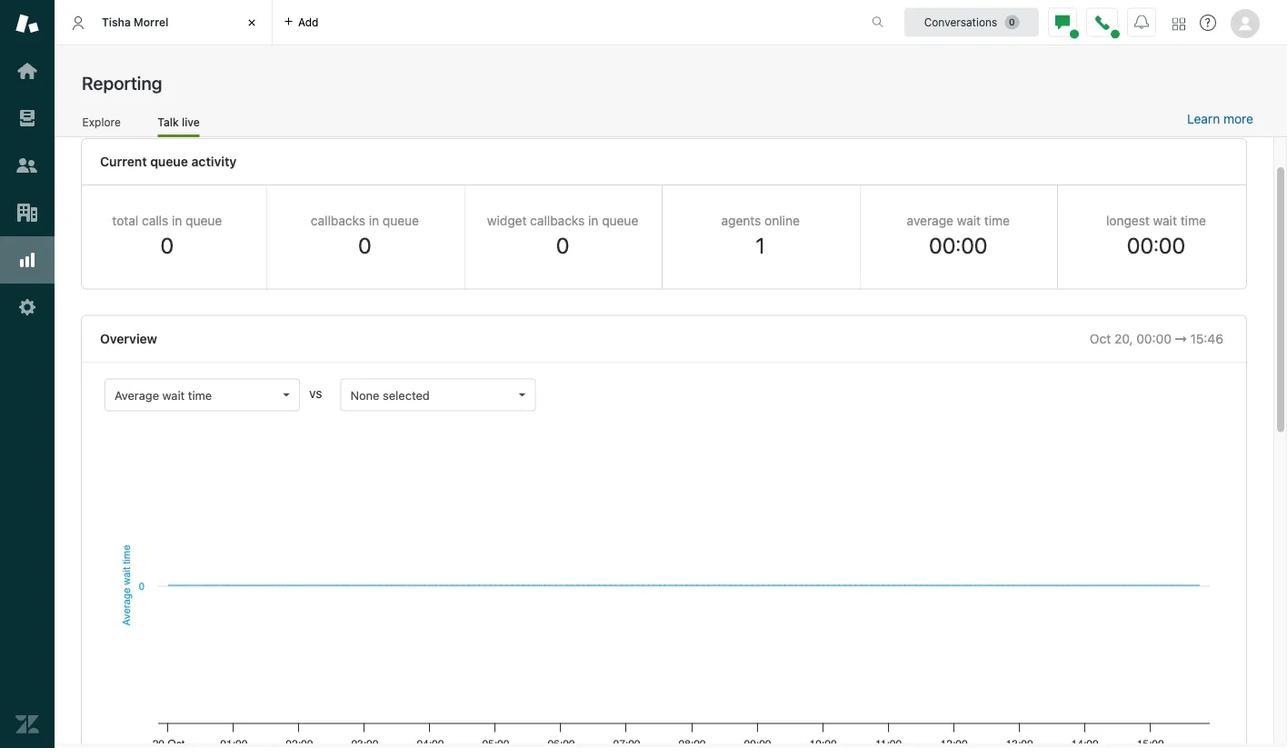 Task type: describe. For each thing, give the bounding box(es) containing it.
more
[[1224, 111, 1254, 126]]

add button
[[273, 0, 330, 45]]

learn
[[1188, 111, 1221, 126]]

get help image
[[1201, 15, 1217, 31]]

notifications image
[[1135, 15, 1150, 30]]

zendesk image
[[15, 713, 39, 737]]

tisha
[[102, 16, 131, 28]]

zendesk products image
[[1173, 18, 1186, 30]]

organizations image
[[15, 201, 39, 225]]

customers image
[[15, 154, 39, 177]]

zendesk support image
[[15, 12, 39, 35]]

morrel
[[134, 16, 169, 28]]

live
[[182, 116, 200, 128]]

conversations
[[925, 16, 998, 29]]

tisha morrel
[[102, 16, 169, 28]]

tabs tab list
[[55, 0, 853, 45]]

reporting
[[82, 72, 162, 93]]

learn more
[[1188, 111, 1254, 126]]



Task type: locate. For each thing, give the bounding box(es) containing it.
reporting image
[[15, 248, 39, 272]]

talk live link
[[158, 115, 200, 137]]

add
[[298, 16, 319, 29]]

conversations button
[[905, 8, 1040, 37]]

views image
[[15, 106, 39, 130]]

talk live
[[158, 116, 200, 128]]

tisha morrel tab
[[55, 0, 273, 45]]

get started image
[[15, 59, 39, 83]]

admin image
[[15, 296, 39, 319]]

learn more link
[[1188, 111, 1254, 127]]

button displays agent's chat status as online. image
[[1056, 15, 1070, 30]]

close image
[[243, 14, 261, 32]]

explore
[[82, 116, 121, 128]]

explore link
[[82, 115, 121, 135]]

main element
[[0, 0, 55, 749]]

talk
[[158, 116, 179, 128]]



Task type: vqa. For each thing, say whether or not it's contained in the screenshot.
Views image
yes



